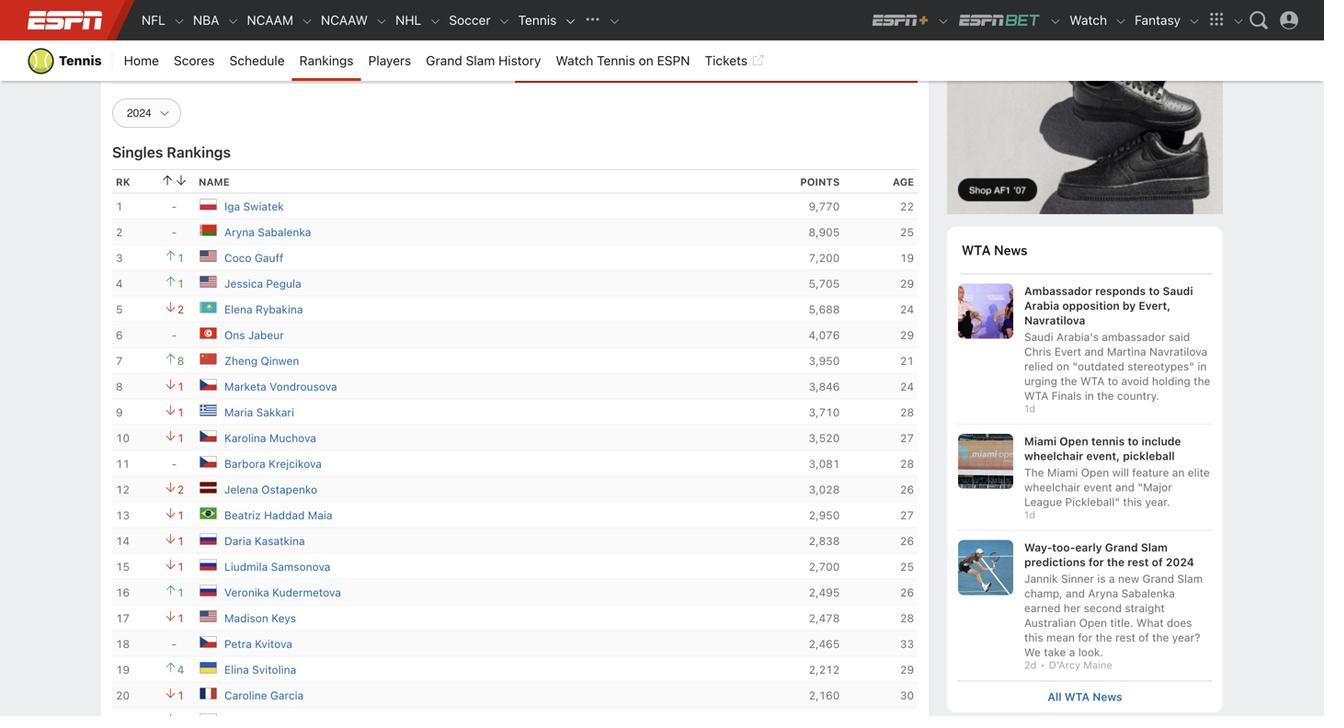 Task type: describe. For each thing, give the bounding box(es) containing it.
1 for 13
[[177, 509, 184, 522]]

2024 inside way-too-early grand slam predictions for the rest of 2024 jannik sinner is a new grand slam champ, and aryna sabalenka earned her second straight australian open title. what does this mean for the rest of the year? we take a look.
[[1166, 556, 1195, 569]]

sakkari
[[256, 406, 294, 419]]

25 for 8,905
[[900, 226, 914, 239]]

0 horizontal spatial grand
[[426, 53, 462, 68]]

0 vertical spatial sabalenka
[[258, 226, 311, 239]]

0 vertical spatial rankings
[[384, 0, 501, 31]]

jannik
[[1025, 573, 1058, 586]]

1 horizontal spatial in
[[1198, 360, 1207, 373]]

kvitova
[[255, 638, 292, 651]]

tennis image
[[564, 15, 577, 28]]

schedule link
[[222, 40, 292, 81]]

1 horizontal spatial 8
[[177, 355, 184, 368]]

haddad
[[264, 509, 305, 522]]

liudmila samsonova
[[224, 561, 331, 574]]

rankings link
[[292, 40, 361, 81]]

0 vertical spatial miami
[[1025, 435, 1057, 448]]

russia image
[[199, 530, 217, 548]]

33
[[900, 638, 914, 651]]

more espn image
[[1203, 6, 1231, 34]]

1 horizontal spatial tennis link
[[511, 0, 564, 40]]

2,700
[[809, 561, 840, 574]]

title.
[[1111, 617, 1134, 630]]

nfl image
[[173, 15, 186, 28]]

2 horizontal spatial grand
[[1143, 573, 1175, 586]]

stereotypes"
[[1128, 360, 1195, 373]]

france image
[[199, 685, 217, 703]]

"outdated
[[1073, 360, 1125, 373]]

coco gauff
[[224, 252, 284, 265]]

24 for 3,846
[[900, 381, 914, 393]]

this inside miami open tennis to include wheelchair event, pickleball the miami open will feature an elite wheelchair event and "major league pickleball" this year. 1d
[[1123, 496, 1142, 509]]

kudermetova
[[272, 587, 341, 599]]

0 vertical spatial aryna
[[224, 226, 255, 239]]

fantasy
[[1135, 12, 1181, 28]]

rybakina
[[256, 303, 303, 316]]

7
[[116, 355, 123, 368]]

espn bet image
[[958, 13, 1042, 28]]

zheng
[[224, 355, 258, 368]]

0 vertical spatial a
[[1109, 573, 1115, 586]]

zheng qinwen link
[[224, 352, 299, 370]]

soccer image
[[498, 15, 511, 28]]

madison keys
[[224, 612, 296, 625]]

czechia image for barbora krejcikova
[[199, 453, 217, 471]]

kazakhstan image
[[199, 298, 217, 317]]

keys
[[272, 612, 296, 625]]

earned
[[1025, 602, 1061, 615]]

24 for 5,688
[[900, 303, 914, 316]]

1d inside miami open tennis to include wheelchair event, pickleball the miami open will feature an elite wheelchair event and "major league pickleball" this year. 1d
[[1025, 509, 1036, 521]]

15
[[116, 561, 130, 574]]

28 for 3,081
[[900, 458, 914, 471]]

nhl image
[[429, 15, 442, 28]]

1 for 14
[[177, 535, 184, 548]]

grand slam history
[[426, 53, 541, 68]]

usa image for coco gauff
[[199, 247, 217, 265]]

more sports image
[[608, 15, 621, 28]]

rk
[[116, 176, 130, 188]]

country.
[[1117, 389, 1160, 402]]

0 horizontal spatial tennis link
[[18, 40, 113, 81]]

karolina muchova link
[[224, 430, 316, 447]]

ncaam image
[[301, 15, 314, 28]]

list containing ambassador responds to saudi arabia opposition by evert, navratilova
[[958, 284, 1212, 672]]

the
[[1025, 466, 1044, 479]]

tennis inside global navigation element
[[518, 12, 557, 28]]

singles rankings
[[112, 144, 231, 161]]

2,212
[[809, 664, 840, 677]]

espn+ image
[[871, 13, 930, 28]]

svitolina
[[252, 664, 296, 677]]

nhl link
[[388, 0, 429, 40]]

tennis left "home"
[[59, 53, 102, 68]]

karolina
[[224, 432, 266, 445]]

ukraine image
[[199, 659, 217, 677]]

madison
[[224, 612, 268, 625]]

5
[[116, 303, 123, 316]]

1 vertical spatial for
[[1078, 632, 1093, 645]]

her
[[1064, 602, 1081, 615]]

profile management image
[[1280, 11, 1299, 29]]

madison keys link
[[224, 610, 296, 627]]

- for 6
[[172, 329, 177, 342]]

sinner
[[1061, 573, 1095, 586]]

usa image
[[199, 607, 217, 626]]

way-too-early grand slam predictions for the rest of 2024 image
[[958, 541, 1014, 596]]

tab list containing women
[[112, 45, 918, 83]]

liudmila samsonova link
[[224, 559, 331, 576]]

martina
[[1107, 345, 1147, 358]]

said
[[1169, 331, 1190, 343]]

9,770
[[809, 200, 840, 213]]

1 vertical spatial slam
[[1141, 541, 1168, 554]]

0 vertical spatial 2024
[[506, 0, 574, 31]]

straight
[[1125, 602, 1165, 615]]

jabeur
[[248, 329, 284, 342]]

0 vertical spatial open
[[1060, 435, 1089, 448]]

nhl
[[396, 12, 422, 28]]

evert
[[1055, 345, 1082, 358]]

13
[[116, 509, 130, 522]]

china image
[[199, 350, 217, 368]]

ncaaw image
[[375, 15, 388, 28]]

latvia image
[[199, 478, 217, 497]]

1 for 9
[[177, 406, 184, 419]]

0 vertical spatial of
[[1152, 556, 1163, 569]]

urging
[[1025, 375, 1058, 388]]

holding
[[1152, 375, 1191, 388]]

wta right the ncaam icon
[[321, 0, 379, 31]]

2,838
[[809, 535, 840, 548]]

scores
[[174, 53, 215, 68]]

tickets link
[[698, 40, 772, 81]]

27 for 2,950
[[900, 509, 914, 522]]

the down "outdated
[[1097, 389, 1114, 402]]

3,710
[[809, 406, 840, 419]]

0 horizontal spatial saudi
[[1025, 331, 1054, 343]]

petra kvitova link
[[224, 636, 292, 653]]

caroline
[[224, 690, 267, 702]]

ons
[[224, 329, 245, 342]]

the up finals
[[1061, 375, 1078, 388]]

zheng qinwen
[[224, 355, 299, 368]]

sabalenka inside way-too-early grand slam predictions for the rest of 2024 jannik sinner is a new grand slam champ, and aryna sabalenka earned her second straight australian open title. what does this mean for the rest of the year? we take a look.
[[1122, 587, 1175, 600]]

karolina muchova
[[224, 432, 316, 445]]

2 horizontal spatial to
[[1149, 285, 1160, 297]]

1 for 4
[[177, 278, 184, 290]]

0 horizontal spatial rankings
[[167, 144, 231, 161]]

australian
[[1025, 617, 1076, 630]]

arabia's
[[1057, 331, 1099, 343]]

3,520
[[809, 432, 840, 445]]

"major
[[1138, 481, 1173, 494]]

0 vertical spatial 4
[[116, 278, 123, 290]]

will
[[1113, 466, 1129, 479]]

miami open tennis to include wheelchair event, pickleball image
[[958, 434, 1014, 489]]

3 russia image from the top
[[199, 710, 217, 717]]

beatriz
[[224, 509, 261, 522]]

marketa vondrousova
[[224, 381, 337, 393]]

jessica pegula link
[[224, 275, 301, 293]]

1 for 20
[[177, 690, 184, 702]]

0 horizontal spatial 19
[[116, 664, 130, 677]]

elena
[[224, 303, 253, 316]]

predictions
[[1025, 556, 1086, 569]]

event
[[1084, 481, 1113, 494]]

tennis up schedule
[[234, 0, 315, 31]]

- for 1
[[172, 200, 177, 213]]

czechia image for karolina muchova
[[199, 427, 217, 445]]

watch link
[[1063, 0, 1115, 40]]

year.
[[1146, 496, 1171, 509]]

1 vertical spatial 8
[[116, 381, 123, 393]]

external link image
[[751, 50, 764, 72]]

0 horizontal spatial news
[[994, 242, 1028, 259]]

way-too-early grand slam predictions for the rest of 2024 element
[[1025, 541, 1212, 570]]

0 horizontal spatial a
[[1069, 646, 1076, 659]]

0 horizontal spatial in
[[1085, 389, 1094, 402]]

maria sakkari link
[[224, 404, 294, 421]]

avoid
[[1122, 375, 1149, 388]]

- for 2
[[172, 226, 177, 239]]

czechia image for marketa vondrousova
[[199, 375, 217, 394]]

tickets
[[705, 53, 748, 68]]

1 vertical spatial miami
[[1048, 466, 1078, 479]]

elena rybakina
[[224, 303, 303, 316]]

7,200
[[809, 252, 840, 265]]

watch for watch
[[1070, 12, 1108, 28]]

mean
[[1047, 632, 1075, 645]]

watch tennis on espn
[[556, 53, 690, 68]]

ambassador responds to saudi arabia opposition by evert, navratilova image
[[958, 284, 1014, 339]]

0 vertical spatial for
[[1089, 556, 1104, 569]]

women's tennis wta rankings 2024
[[112, 0, 574, 31]]



Task type: locate. For each thing, give the bounding box(es) containing it.
1 vertical spatial 28
[[900, 458, 914, 471]]

0 horizontal spatial 2024
[[506, 0, 574, 31]]

history
[[499, 53, 541, 68]]

1 horizontal spatial aryna
[[1088, 587, 1119, 600]]

- right 18
[[172, 638, 177, 651]]

27
[[900, 432, 914, 445], [900, 509, 914, 522]]

3,846
[[809, 381, 840, 393]]

0 horizontal spatial slam
[[466, 53, 495, 68]]

grand up 'new'
[[1105, 541, 1138, 554]]

and
[[1085, 345, 1104, 358], [1116, 481, 1135, 494], [1066, 587, 1085, 600]]

kasatkina
[[255, 535, 305, 548]]

russia image for liudmila samsonova
[[199, 556, 217, 574]]

2,465
[[809, 638, 840, 651]]

league
[[1025, 496, 1063, 509]]

slam up does
[[1178, 573, 1203, 586]]

0 horizontal spatial 4
[[116, 278, 123, 290]]

2 vertical spatial 28
[[900, 612, 914, 625]]

- for 18
[[172, 638, 177, 651]]

26 for 3,028
[[900, 484, 914, 496]]

soccer link
[[442, 0, 498, 40]]

1 horizontal spatial of
[[1152, 556, 1163, 569]]

tab list
[[112, 45, 918, 83]]

1 vertical spatial rest
[[1116, 632, 1136, 645]]

0 vertical spatial 28
[[900, 406, 914, 419]]

in right finals
[[1085, 389, 1094, 402]]

- left poland image
[[172, 200, 177, 213]]

maine
[[1084, 660, 1113, 672]]

0 vertical spatial 1d
[[1025, 403, 1036, 415]]

miami open tennis to include wheelchair event, pickleball element
[[1025, 434, 1212, 464]]

global navigation element
[[18, 0, 1306, 40]]

1 usa image from the top
[[199, 247, 217, 265]]

26 right 3,028
[[900, 484, 914, 496]]

watch for watch tennis on espn
[[556, 53, 594, 68]]

2 for 5
[[177, 303, 184, 316]]

and up "outdated
[[1085, 345, 1104, 358]]

1 horizontal spatial sabalenka
[[1122, 587, 1175, 600]]

2,160
[[809, 690, 840, 702]]

fantasy link
[[1128, 0, 1188, 40]]

veronika kudermetova
[[224, 587, 341, 599]]

more espn image
[[1233, 15, 1245, 28]]

24 up 21
[[900, 303, 914, 316]]

1d down league
[[1025, 509, 1036, 521]]

miami open tennis to include wheelchair event, pickleball the miami open will feature an elite wheelchair event and "major league pickleball" this year. 1d
[[1025, 435, 1210, 521]]

1 25 from the top
[[900, 226, 914, 239]]

this left "year."
[[1123, 496, 1142, 509]]

the up look.
[[1096, 632, 1113, 645]]

8
[[177, 355, 184, 368], [116, 381, 123, 393]]

1 vertical spatial usa image
[[199, 272, 217, 291]]

0 vertical spatial 26
[[900, 484, 914, 496]]

greece image
[[199, 401, 217, 420]]

tunisia image
[[199, 324, 217, 342]]

8,905
[[809, 226, 840, 239]]

1 horizontal spatial 19
[[900, 252, 914, 265]]

1 for 10
[[177, 432, 184, 445]]

22
[[900, 200, 914, 213]]

grand down 'nhl' icon
[[426, 53, 462, 68]]

2
[[116, 226, 123, 239], [177, 303, 184, 316], [177, 484, 184, 496]]

rankings
[[384, 0, 501, 31], [300, 53, 354, 68], [167, 144, 231, 161]]

aryna sabalenka link
[[224, 224, 311, 241]]

2 czechia image from the top
[[199, 633, 217, 651]]

of down what
[[1139, 632, 1150, 645]]

0 vertical spatial 2
[[116, 226, 123, 239]]

tennis link
[[511, 0, 564, 40], [18, 40, 113, 81]]

chris
[[1025, 345, 1052, 358]]

wta right all
[[1065, 691, 1090, 704]]

2 russia image from the top
[[199, 582, 217, 600]]

2 vertical spatial grand
[[1143, 573, 1175, 586]]

maria sakkari
[[224, 406, 294, 419]]

espn more sports home page image
[[579, 6, 606, 34]]

0 vertical spatial navratilova
[[1025, 314, 1086, 327]]

0 horizontal spatial sabalenka
[[258, 226, 311, 239]]

1 right 16
[[177, 587, 184, 599]]

25
[[900, 226, 914, 239], [900, 561, 914, 574]]

the right the holding
[[1194, 375, 1211, 388]]

the up 'new'
[[1107, 556, 1125, 569]]

1 vertical spatial watch
[[556, 53, 594, 68]]

- left belarus icon
[[172, 226, 177, 239]]

1 26 from the top
[[900, 484, 914, 496]]

vondrousova
[[270, 381, 337, 393]]

this inside way-too-early grand slam predictions for the rest of 2024 jannik sinner is a new grand slam champ, and aryna sabalenka earned her second straight australian open title. what does this mean for the rest of the year? we take a look.
[[1025, 632, 1044, 645]]

name
[[199, 176, 230, 188]]

d'arcy
[[1049, 660, 1081, 672]]

3 28 from the top
[[900, 612, 914, 625]]

2 left "latvia" image
[[177, 484, 184, 496]]

2d
[[1025, 660, 1037, 672]]

jannik sinner is a new grand slam champ, and aryna sabalenka earned her second straight australian open title. what does this mean for the rest of the year? we take a look. element
[[1025, 570, 1212, 660]]

0 horizontal spatial to
[[1108, 375, 1119, 388]]

4 - from the top
[[172, 458, 177, 471]]

16
[[116, 587, 130, 599]]

9
[[116, 406, 123, 419]]

aryna up second at the bottom of page
[[1088, 587, 1119, 600]]

a up "d'arcy"
[[1069, 646, 1076, 659]]

open down second at the bottom of page
[[1079, 617, 1107, 630]]

1 for 3
[[177, 252, 184, 265]]

ambassador
[[1025, 285, 1093, 297]]

players
[[368, 53, 411, 68]]

sabalenka up the gauff
[[258, 226, 311, 239]]

ncaam
[[247, 12, 293, 28]]

on inside watch tennis on espn link
[[639, 53, 654, 68]]

the miami open will feature an elite wheelchair event and "major league pickleball" this year. element
[[1025, 464, 1212, 510]]

27 right 2,950
[[900, 509, 914, 522]]

1 vertical spatial sabalenka
[[1122, 587, 1175, 600]]

19
[[900, 252, 914, 265], [116, 664, 130, 677]]

1 horizontal spatial slam
[[1141, 541, 1168, 554]]

garcia
[[270, 690, 304, 702]]

1 horizontal spatial 2024
[[1166, 556, 1195, 569]]

0 vertical spatial 27
[[900, 432, 914, 445]]

1 27 from the top
[[900, 432, 914, 445]]

pegula
[[266, 278, 301, 290]]

wheelchair up the
[[1025, 450, 1084, 463]]

26 right the 2,838
[[900, 535, 914, 548]]

8 up the 9
[[116, 381, 123, 393]]

1 russia image from the top
[[199, 556, 217, 574]]

watch image
[[1115, 15, 1128, 28]]

29 for 2,212
[[900, 664, 914, 677]]

1 horizontal spatial a
[[1109, 573, 1115, 586]]

1 horizontal spatial this
[[1123, 496, 1142, 509]]

opposition
[[1063, 299, 1120, 312]]

1 down rk
[[116, 200, 123, 213]]

19 up 20
[[116, 664, 130, 677]]

28 up 33
[[900, 612, 914, 625]]

1d down urging
[[1025, 403, 1036, 415]]

iga
[[224, 200, 240, 213]]

1 vertical spatial rankings
[[300, 53, 354, 68]]

aryna up coco
[[224, 226, 255, 239]]

in right 'stereotypes"'
[[1198, 360, 1207, 373]]

1 horizontal spatial navratilova
[[1150, 345, 1208, 358]]

and inside ambassador responds to saudi arabia opposition by evert, navratilova saudi arabia's ambassador said chris evert and martina navratilova relied on "outdated stereotypes" in urging the wta to avoid holding the wta finals in the country. 1d
[[1085, 345, 1104, 358]]

russia image down france icon
[[199, 710, 217, 717]]

2 vertical spatial and
[[1066, 587, 1085, 600]]

1 vertical spatial open
[[1081, 466, 1109, 479]]

1 left usa icon
[[177, 612, 184, 625]]

2 up 3 in the left of the page
[[116, 226, 123, 239]]

1 horizontal spatial saudi
[[1163, 285, 1194, 297]]

news down maine at the right bottom of page
[[1093, 691, 1123, 704]]

list
[[958, 284, 1212, 672]]

0 vertical spatial grand
[[426, 53, 462, 68]]

1 horizontal spatial rankings
[[300, 53, 354, 68]]

0 vertical spatial saudi
[[1163, 285, 1194, 297]]

1 for 17
[[177, 612, 184, 625]]

tennis link left home link
[[18, 40, 113, 81]]

1 vertical spatial in
[[1085, 389, 1094, 402]]

1 vertical spatial 2024
[[1166, 556, 1195, 569]]

- for 11
[[172, 458, 177, 471]]

0 vertical spatial 8
[[177, 355, 184, 368]]

2 vertical spatial to
[[1128, 435, 1139, 448]]

watch inside watch link
[[1070, 12, 1108, 28]]

wta down urging
[[1025, 389, 1049, 402]]

1 24 from the top
[[900, 303, 914, 316]]

29 for 4,076
[[900, 329, 914, 342]]

0 vertical spatial 25
[[900, 226, 914, 239]]

miami up the
[[1025, 435, 1057, 448]]

aryna sabalenka
[[224, 226, 311, 239]]

watch
[[1070, 12, 1108, 28], [556, 53, 594, 68]]

open up event, on the bottom right of page
[[1060, 435, 1089, 448]]

elina svitolina link
[[224, 662, 296, 679]]

0 vertical spatial news
[[994, 242, 1028, 259]]

1 29 from the top
[[900, 278, 914, 290]]

21
[[900, 355, 914, 368]]

russia image up usa icon
[[199, 582, 217, 600]]

3,950
[[809, 355, 840, 368]]

news inside "all wta news" link
[[1093, 691, 1123, 704]]

1 horizontal spatial watch
[[1070, 12, 1108, 28]]

to down "outdated
[[1108, 375, 1119, 388]]

this up we
[[1025, 632, 1044, 645]]

27 for 3,520
[[900, 432, 914, 445]]

1 vertical spatial of
[[1139, 632, 1150, 645]]

to
[[1149, 285, 1160, 297], [1108, 375, 1119, 388], [1128, 435, 1139, 448]]

miami right the
[[1048, 466, 1078, 479]]

nfl
[[142, 12, 165, 28]]

navratilova down the arabia
[[1025, 314, 1086, 327]]

jessica pegula
[[224, 278, 301, 290]]

include
[[1142, 435, 1182, 448]]

wheelchair up league
[[1025, 481, 1081, 494]]

to up the pickleball
[[1128, 435, 1139, 448]]

event,
[[1087, 450, 1120, 463]]

0 vertical spatial 29
[[900, 278, 914, 290]]

2 1d from the top
[[1025, 509, 1036, 521]]

1 for 16
[[177, 587, 184, 599]]

marketa vondrousova link
[[224, 378, 337, 396]]

1 czechia image from the top
[[199, 375, 217, 394]]

1 horizontal spatial 4
[[177, 664, 184, 677]]

czechia image
[[199, 375, 217, 394], [199, 633, 217, 651]]

tennis down more sports image
[[597, 53, 635, 68]]

19 down 22
[[900, 252, 914, 265]]

1 for 15
[[177, 561, 184, 574]]

1 vertical spatial 27
[[900, 509, 914, 522]]

0 vertical spatial czechia image
[[199, 375, 217, 394]]

tennis left tennis image
[[518, 12, 557, 28]]

2 28 from the top
[[900, 458, 914, 471]]

women
[[695, 56, 738, 69]]

way-
[[1025, 541, 1053, 554]]

2 vertical spatial open
[[1079, 617, 1107, 630]]

elina
[[224, 664, 249, 677]]

usa image
[[199, 247, 217, 265], [199, 272, 217, 291]]

4,076
[[809, 329, 840, 342]]

does
[[1167, 617, 1193, 630]]

to inside miami open tennis to include wheelchair event, pickleball the miami open will feature an elite wheelchair event and "major league pickleball" this year. 1d
[[1128, 435, 1139, 448]]

maria
[[224, 406, 253, 419]]

30
[[900, 690, 914, 702]]

2 29 from the top
[[900, 329, 914, 342]]

schedule
[[230, 53, 285, 68]]

navratilova down said
[[1150, 345, 1208, 358]]

0 vertical spatial this
[[1123, 496, 1142, 509]]

ambassador responds to saudi arabia opposition by evert, navratilova element
[[1025, 284, 1212, 328]]

2 czechia image from the top
[[199, 453, 217, 471]]

2 vertical spatial 26
[[900, 587, 914, 599]]

0 horizontal spatial on
[[639, 53, 654, 68]]

0 horizontal spatial 8
[[116, 381, 123, 393]]

grand slam history link
[[419, 40, 549, 81]]

1 vertical spatial czechia image
[[199, 633, 217, 651]]

on inside ambassador responds to saudi arabia opposition by evert, navratilova saudi arabia's ambassador said chris evert and martina navratilova relied on "outdated stereotypes" in urging the wta to avoid holding the wta finals in the country. 1d
[[1057, 360, 1070, 373]]

advertisement element
[[947, 0, 1223, 214]]

espn plus image
[[937, 15, 950, 28]]

3 - from the top
[[172, 329, 177, 342]]

1d inside ambassador responds to saudi arabia opposition by evert, navratilova saudi arabia's ambassador said chris evert and martina navratilova relied on "outdated stereotypes" in urging the wta to avoid holding the wta finals in the country. 1d
[[1025, 403, 1036, 415]]

1 wheelchair from the top
[[1025, 450, 1084, 463]]

1 left "jessica"
[[177, 278, 184, 290]]

1 czechia image from the top
[[199, 427, 217, 445]]

veronika kudermetova link
[[224, 584, 341, 602]]

all wta news link
[[1048, 691, 1123, 704]]

wta down "outdated
[[1081, 375, 1105, 388]]

25 up 33
[[900, 561, 914, 574]]

belarus image
[[199, 221, 217, 239]]

tennis
[[234, 0, 315, 31], [518, 12, 557, 28], [59, 53, 102, 68], [597, 53, 635, 68]]

grand right 'new'
[[1143, 573, 1175, 586]]

2 25 from the top
[[900, 561, 914, 574]]

1 vertical spatial russia image
[[199, 582, 217, 600]]

1 horizontal spatial news
[[1093, 691, 1123, 704]]

elena rybakina link
[[224, 301, 303, 318]]

and inside miami open tennis to include wheelchair event, pickleball the miami open will feature an elite wheelchair event and "major league pickleball" this year. 1d
[[1116, 481, 1135, 494]]

for up look.
[[1078, 632, 1093, 645]]

1 vertical spatial news
[[1093, 691, 1123, 704]]

2 vertical spatial rankings
[[167, 144, 231, 161]]

czechia image down greece image
[[199, 427, 217, 445]]

4 up 5 at the left top of the page
[[116, 278, 123, 290]]

1 vertical spatial a
[[1069, 646, 1076, 659]]

1 1d from the top
[[1025, 403, 1036, 415]]

1 right 15
[[177, 561, 184, 574]]

3 26 from the top
[[900, 587, 914, 599]]

a right the is
[[1109, 573, 1115, 586]]

wta up the ambassador responds to saudi arabia opposition by evert, navratilova image
[[962, 242, 991, 259]]

4
[[116, 278, 123, 290], [177, 664, 184, 677]]

swiatek
[[243, 200, 284, 213]]

czechia image up "latvia" image
[[199, 453, 217, 471]]

1 vertical spatial wheelchair
[[1025, 481, 1081, 494]]

1 left marketa
[[177, 381, 184, 393]]

8 left china icon
[[177, 355, 184, 368]]

0 vertical spatial russia image
[[199, 556, 217, 574]]

czechia image for petra kvitova
[[199, 633, 217, 651]]

pickleball"
[[1066, 496, 1120, 509]]

2,950
[[809, 509, 840, 522]]

5 - from the top
[[172, 638, 177, 651]]

0 vertical spatial on
[[639, 53, 654, 68]]

slam left the history
[[466, 53, 495, 68]]

2 wheelchair from the top
[[1025, 481, 1081, 494]]

1 vertical spatial on
[[1057, 360, 1070, 373]]

3 29 from the top
[[900, 664, 914, 677]]

nba image
[[227, 15, 240, 28]]

2 horizontal spatial slam
[[1178, 573, 1203, 586]]

11
[[116, 458, 130, 471]]

2,478
[[809, 612, 840, 625]]

6
[[116, 329, 123, 342]]

1 left france icon
[[177, 690, 184, 702]]

2 usa image from the top
[[199, 272, 217, 291]]

slam down "year."
[[1141, 541, 1168, 554]]

28 left miami open tennis to include wheelchair event, pickleball image
[[900, 458, 914, 471]]

1 - from the top
[[172, 200, 177, 213]]

2 horizontal spatial rankings
[[384, 0, 501, 31]]

saudi arabia's ambassador said chris evert and martina navratilova relied on "outdated stereotypes" in urging the wta to avoid holding the wta finals in the country. element
[[1025, 328, 1212, 403]]

1 vertical spatial 24
[[900, 381, 914, 393]]

1 vertical spatial this
[[1025, 632, 1044, 645]]

open inside way-too-early grand slam predictions for the rest of 2024 jannik sinner is a new grand slam champ, and aryna sabalenka earned her second straight australian open title. what does this mean for the rest of the year? we take a look.
[[1079, 617, 1107, 630]]

1 horizontal spatial on
[[1057, 360, 1070, 373]]

finals
[[1052, 389, 1082, 402]]

the down what
[[1153, 632, 1169, 645]]

home
[[124, 53, 159, 68]]

and down will
[[1116, 481, 1135, 494]]

25 for 2,700
[[900, 561, 914, 574]]

1 vertical spatial grand
[[1105, 541, 1138, 554]]

tennis link up the history
[[511, 0, 564, 40]]

2 - from the top
[[172, 226, 177, 239]]

czechia image down china icon
[[199, 375, 217, 394]]

28 down 21
[[900, 406, 914, 419]]

2 vertical spatial slam
[[1178, 573, 1203, 586]]

28 for 3,710
[[900, 406, 914, 419]]

take
[[1044, 646, 1066, 659]]

ons jabeur link
[[224, 327, 284, 344]]

29 for 5,705
[[900, 278, 914, 290]]

2 left kazakhstan image
[[177, 303, 184, 316]]

poland image
[[199, 195, 217, 214]]

usa image up kazakhstan image
[[199, 272, 217, 291]]

26 for 2,838
[[900, 535, 914, 548]]

2 26 from the top
[[900, 535, 914, 548]]

2 24 from the top
[[900, 381, 914, 393]]

watch down tennis image
[[556, 53, 594, 68]]

of up straight
[[1152, 556, 1163, 569]]

0 vertical spatial rest
[[1128, 556, 1149, 569]]

watch inside watch tennis on espn link
[[556, 53, 594, 68]]

2024 up the history
[[506, 0, 574, 31]]

ncaam link
[[240, 0, 301, 40]]

petra
[[224, 638, 252, 651]]

sabalenka up straight
[[1122, 587, 1175, 600]]

samsonova
[[271, 561, 331, 574]]

1 horizontal spatial grand
[[1105, 541, 1138, 554]]

1 horizontal spatial to
[[1128, 435, 1139, 448]]

usa image down belarus icon
[[199, 247, 217, 265]]

aryna inside way-too-early grand slam predictions for the rest of 2024 jannik sinner is a new grand slam champ, and aryna sabalenka earned her second straight australian open title. what does this mean for the rest of the year? we take a look.
[[1088, 587, 1119, 600]]

and inside way-too-early grand slam predictions for the rest of 2024 jannik sinner is a new grand slam champ, and aryna sabalenka earned her second straight australian open title. what does this mean for the rest of the year? we take a look.
[[1066, 587, 1085, 600]]

1 28 from the top
[[900, 406, 914, 419]]

for down early
[[1089, 556, 1104, 569]]

czechia image up ukraine icon
[[199, 633, 217, 651]]

news up ambassador
[[994, 242, 1028, 259]]

2 for 12
[[177, 484, 184, 496]]

russia image down russia image
[[199, 556, 217, 574]]

russia image
[[199, 556, 217, 574], [199, 582, 217, 600], [199, 710, 217, 717]]

1 vertical spatial 26
[[900, 535, 914, 548]]

nfl link
[[134, 0, 173, 40]]

rest up 'new'
[[1128, 556, 1149, 569]]

0 vertical spatial watch
[[1070, 12, 1108, 28]]

2 27 from the top
[[900, 509, 914, 522]]

25 down 22
[[900, 226, 914, 239]]

watch right espn bet icon
[[1070, 12, 1108, 28]]

1 left coco
[[177, 252, 184, 265]]

ncaaw link
[[314, 0, 375, 40]]

year?
[[1173, 632, 1201, 645]]

brazil image
[[199, 504, 217, 523]]

gauff
[[255, 252, 284, 265]]

0 vertical spatial 24
[[900, 303, 914, 316]]

24 down 21
[[900, 381, 914, 393]]

czechia image
[[199, 427, 217, 445], [199, 453, 217, 471]]

1 left greece image
[[177, 406, 184, 419]]

- right the 11
[[172, 458, 177, 471]]

0 horizontal spatial of
[[1139, 632, 1150, 645]]

26 for 2,495
[[900, 587, 914, 599]]

4 left ukraine icon
[[177, 664, 184, 677]]

fantasy image
[[1188, 15, 1201, 28]]

singles
[[112, 144, 163, 161]]

0 vertical spatial slam
[[466, 53, 495, 68]]

rest down title.
[[1116, 632, 1136, 645]]

1 vertical spatial 25
[[900, 561, 914, 574]]

russia image for veronika kudermetova
[[199, 582, 217, 600]]

espn bet image
[[1050, 15, 1063, 28]]

0 horizontal spatial navratilova
[[1025, 314, 1086, 327]]

5,705
[[809, 278, 840, 290]]

1 left the brazil image
[[177, 509, 184, 522]]

on left espn
[[639, 53, 654, 68]]

0 vertical spatial to
[[1149, 285, 1160, 297]]

usa image for jessica pegula
[[199, 272, 217, 291]]

0 vertical spatial 19
[[900, 252, 914, 265]]

jessica
[[224, 278, 263, 290]]

0 vertical spatial wheelchair
[[1025, 450, 1084, 463]]

iga swiatek link
[[224, 198, 284, 215]]

1 vertical spatial czechia image
[[199, 453, 217, 471]]

1 for 8
[[177, 381, 184, 393]]

on down evert
[[1057, 360, 1070, 373]]

28 for 2,478
[[900, 612, 914, 625]]



Task type: vqa. For each thing, say whether or not it's contained in the screenshot.
"Keep"
no



